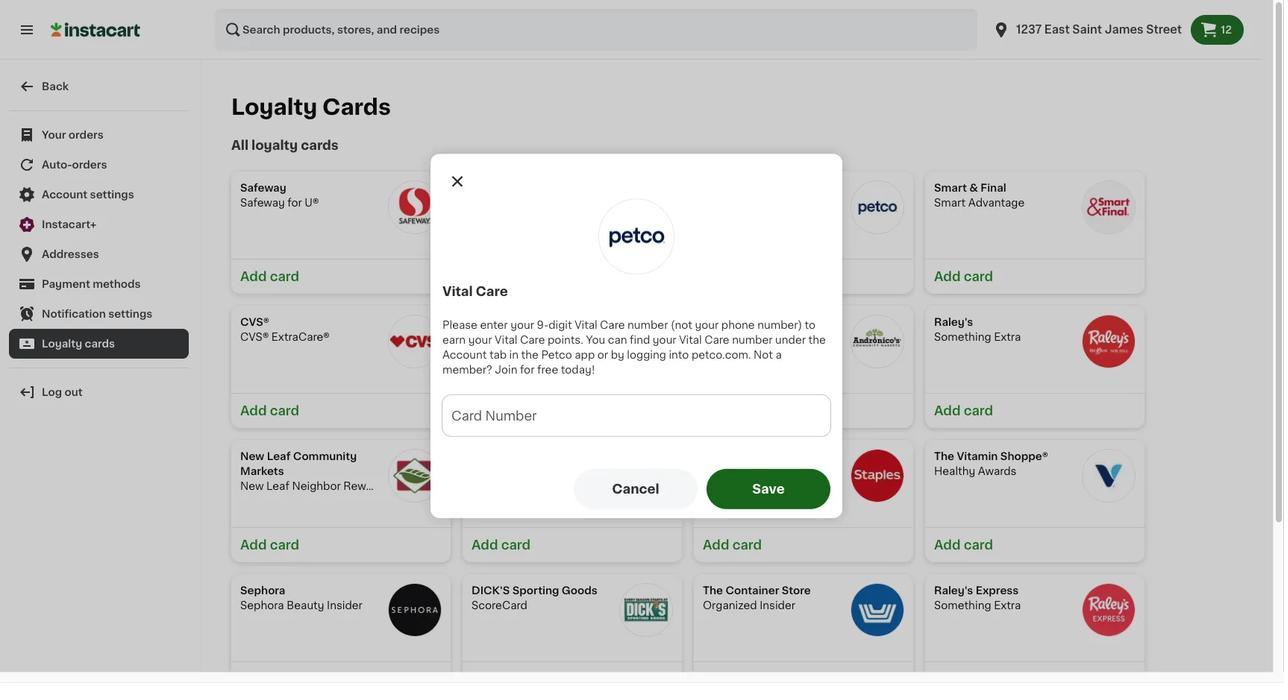 Task type: locate. For each thing, give the bounding box(es) containing it.
loyalty for loyalty cards
[[42, 339, 82, 349]]

petco
[[541, 350, 572, 360]]

1 vertical spatial new
[[240, 481, 264, 492]]

costco business center image
[[619, 315, 673, 369]]

vital
[[442, 285, 473, 298], [575, 320, 597, 330], [495, 335, 517, 345], [679, 335, 702, 345]]

1 andronico's from the top
[[703, 317, 767, 328]]

0 horizontal spatial community
[[293, 451, 357, 462]]

1 vertical spatial leaf
[[266, 481, 289, 492]]

account
[[42, 190, 87, 200], [442, 350, 487, 360]]

1 vertical spatial costco
[[472, 332, 510, 342]]

save button
[[707, 469, 830, 509]]

1 vertical spatial loyalty
[[42, 339, 82, 349]]

0 horizontal spatial for
[[288, 198, 302, 208]]

orders
[[69, 130, 104, 140], [72, 160, 107, 170]]

safeway safeway for u®
[[240, 183, 319, 208]]

costco business center costco membership
[[472, 317, 602, 342]]

number)
[[757, 320, 802, 330]]

card for smart & final smart advantage
[[964, 270, 993, 283]]

extra inside raley's something extra
[[994, 332, 1021, 342]]

orders up auto-orders
[[69, 130, 104, 140]]

1 costco from the top
[[472, 317, 511, 328]]

0 vertical spatial raley's
[[934, 317, 973, 328]]

1 vertical spatial markets
[[240, 466, 284, 477]]

vital up you
[[575, 320, 597, 330]]

0 horizontal spatial rewards
[[343, 481, 389, 492]]

2 extra from the top
[[994, 601, 1021, 611]]

the inside the container store organized insider
[[703, 586, 723, 596]]

0 horizontal spatial the
[[703, 586, 723, 596]]

u® down all loyalty cards in the top left of the page
[[305, 198, 319, 208]]

insider right "beauty"
[[327, 601, 363, 611]]

card up new leaf community markets new leaf neighbor rewards
[[270, 405, 299, 417]]

add for raley's something extra
[[934, 405, 961, 417]]

add for new leaf community markets new leaf neighbor rewards
[[240, 539, 267, 552]]

1 horizontal spatial rewards
[[745, 466, 790, 477]]

the right in
[[521, 350, 539, 360]]

1 horizontal spatial community
[[770, 317, 833, 328]]

for left free
[[520, 365, 535, 375]]

notification
[[42, 309, 106, 319]]

andronico's up petco.com. on the right bottom of the page
[[703, 317, 767, 328]]

instacart+
[[42, 219, 96, 230]]

2 costco from the top
[[472, 332, 510, 342]]

card up raley's something extra on the right of page
[[964, 270, 993, 283]]

loyalty
[[231, 97, 317, 118], [42, 339, 82, 349]]

smart
[[934, 183, 967, 193], [934, 198, 966, 208]]

card up "sephora sephora beauty insider"
[[270, 539, 299, 552]]

0 horizontal spatial u®
[[305, 198, 319, 208]]

0 vertical spatial markets
[[703, 332, 747, 342]]

under
[[775, 335, 806, 345]]

loyalty up loyalty
[[231, 97, 317, 118]]

cards down notification settings link
[[85, 339, 115, 349]]

1 sephora from the top
[[240, 586, 285, 596]]

add card button for something extra
[[925, 393, 1145, 428]]

extracare®
[[271, 332, 330, 342]]

number up not
[[732, 335, 773, 345]]

the up healthy
[[934, 451, 954, 462]]

something
[[934, 332, 991, 342], [934, 601, 991, 611]]

1 horizontal spatial loyalty
[[231, 97, 317, 118]]

1 vertical spatial smart
[[934, 198, 966, 208]]

the inside the vitamin shoppe® healthy awards
[[934, 451, 954, 462]]

0 vertical spatial account
[[42, 190, 87, 200]]

cards down "loyalty cards"
[[301, 139, 339, 152]]

your orders
[[42, 130, 104, 140]]

the for the container store organized insider
[[703, 586, 723, 596]]

(not
[[671, 320, 692, 330]]

0 vertical spatial orders
[[69, 130, 104, 140]]

card down join
[[501, 405, 531, 417]]

vital down (not
[[679, 335, 702, 345]]

raley's inside raley's something extra
[[934, 317, 973, 328]]

1 vertical spatial orders
[[72, 160, 107, 170]]

raley's
[[934, 317, 973, 328], [934, 586, 973, 596]]

vital up in
[[495, 335, 517, 345]]

1 vertical spatial community
[[293, 451, 357, 462]]

your orders link
[[9, 120, 189, 150]]

1 horizontal spatial the
[[934, 451, 954, 462]]

1 horizontal spatial insider
[[760, 601, 795, 611]]

0 vertical spatial new
[[240, 451, 264, 462]]

0 vertical spatial sephora
[[240, 586, 285, 596]]

0 vertical spatial costco
[[472, 317, 511, 328]]

u® inside safeway safeway for u®
[[305, 198, 319, 208]]

2 raley's from the top
[[934, 586, 973, 596]]

your
[[510, 320, 534, 330], [695, 320, 719, 330], [468, 335, 492, 345], [653, 335, 676, 345]]

for
[[288, 198, 302, 208], [768, 347, 782, 357], [520, 365, 535, 375]]

0 vertical spatial extra
[[994, 332, 1021, 342]]

costco
[[472, 317, 511, 328], [472, 332, 510, 342]]

1 cvs® from the top
[[240, 317, 269, 328]]

1 horizontal spatial u®
[[785, 347, 799, 357]]

0 vertical spatial settings
[[90, 190, 134, 200]]

leaf
[[267, 451, 291, 462], [266, 481, 289, 492]]

1 vertical spatial for
[[768, 347, 782, 357]]

0 horizontal spatial markets
[[240, 466, 284, 477]]

final
[[981, 183, 1006, 193]]

community inside andronico's community markets andronico's for u®
[[770, 317, 833, 328]]

the up organized
[[703, 586, 723, 596]]

1 horizontal spatial markets
[[703, 332, 747, 342]]

insider
[[327, 601, 363, 611], [760, 601, 795, 611]]

settings for notification settings
[[108, 309, 152, 319]]

card up the express
[[964, 539, 993, 552]]

1 vertical spatial raley's
[[934, 586, 973, 596]]

andronico's
[[703, 317, 767, 328], [703, 347, 765, 357]]

2 insider from the left
[[760, 601, 795, 611]]

insider down store
[[760, 601, 795, 611]]

staples image
[[851, 449, 904, 503]]

1 vertical spatial number
[[732, 335, 773, 345]]

1 horizontal spatial for
[[520, 365, 535, 375]]

0 vertical spatial cvs®
[[240, 317, 269, 328]]

vitamin
[[957, 451, 998, 462]]

add card for new leaf community markets new leaf neighbor rewards
[[240, 539, 299, 552]]

add card for costco business center costco membership
[[472, 405, 531, 417]]

insider inside "sephora sephora beauty insider"
[[327, 601, 363, 611]]

dick's sporting goods scorecard
[[472, 586, 598, 611]]

1 vertical spatial the
[[703, 586, 723, 596]]

add card for cvs® cvs® extracare®
[[240, 405, 299, 417]]

0 vertical spatial safeway
[[240, 183, 286, 193]]

something inside raley's something extra
[[934, 332, 991, 342]]

petco image
[[851, 181, 904, 234]]

account up instacart+ at top left
[[42, 190, 87, 200]]

0 horizontal spatial cards
[[85, 339, 115, 349]]

1 horizontal spatial account
[[442, 350, 487, 360]]

card
[[270, 270, 299, 283], [964, 270, 993, 283], [270, 405, 299, 417], [501, 405, 531, 417], [964, 405, 993, 417], [270, 539, 299, 552], [501, 539, 531, 552], [732, 539, 762, 552], [964, 539, 993, 552]]

rewards
[[745, 466, 790, 477], [343, 481, 389, 492]]

number up find
[[628, 320, 668, 330]]

0 vertical spatial smart
[[934, 183, 967, 193]]

0 vertical spatial community
[[770, 317, 833, 328]]

the container store organized insider
[[703, 586, 811, 611]]

1 vertical spatial andronico's
[[703, 347, 765, 357]]

loyalty down notification
[[42, 339, 82, 349]]

1 raley's from the top
[[934, 317, 973, 328]]

add card button for smart advantage
[[925, 259, 1145, 294]]

0 vertical spatial leaf
[[267, 451, 291, 462]]

Card Number text field
[[442, 395, 830, 436]]

orders up account settings on the top left of page
[[72, 160, 107, 170]]

add card for smart & final smart advantage
[[934, 270, 993, 283]]

account up member? on the bottom of the page
[[442, 350, 487, 360]]

1 vertical spatial sephora
[[240, 601, 284, 611]]

smart & final image
[[1082, 181, 1136, 234]]

add for costco business center costco membership
[[472, 405, 498, 417]]

1 new from the top
[[240, 451, 264, 462]]

the
[[934, 451, 954, 462], [703, 586, 723, 596]]

1 vertical spatial safeway
[[240, 198, 285, 208]]

care down 9-
[[520, 335, 545, 345]]

1 vertical spatial settings
[[108, 309, 152, 319]]

you
[[586, 335, 605, 345]]

0 horizontal spatial account
[[42, 190, 87, 200]]

extra inside raley's express something extra
[[994, 601, 1021, 611]]

2 andronico's from the top
[[703, 347, 765, 357]]

1 vertical spatial cvs®
[[240, 332, 269, 342]]

healthy
[[934, 466, 975, 477]]

community up 'neighbor' at the bottom of the page
[[293, 451, 357, 462]]

rewards right 'neighbor' at the bottom of the page
[[343, 481, 389, 492]]

new
[[240, 451, 264, 462], [240, 481, 264, 492]]

settings down the methods
[[108, 309, 152, 319]]

safeway
[[240, 183, 286, 193], [240, 198, 285, 208]]

1 something from the top
[[934, 332, 991, 342]]

raley's express something extra
[[934, 586, 1021, 611]]

community up under
[[770, 317, 833, 328]]

card up container
[[732, 539, 762, 552]]

1 vertical spatial u®
[[785, 347, 799, 357]]

2 new from the top
[[240, 481, 264, 492]]

0 vertical spatial for
[[288, 198, 302, 208]]

0 vertical spatial loyalty
[[231, 97, 317, 118]]

0 horizontal spatial the
[[521, 350, 539, 360]]

1 horizontal spatial cards
[[301, 139, 339, 152]]

card up cvs® cvs® extracare®
[[270, 270, 299, 283]]

settings for account settings
[[90, 190, 134, 200]]

card up "vitamin"
[[964, 405, 993, 417]]

community inside new leaf community markets new leaf neighbor rewards
[[293, 451, 357, 462]]

auto-orders link
[[9, 150, 189, 180]]

neighbor
[[292, 481, 341, 492]]

1 vertical spatial rewards
[[343, 481, 389, 492]]

1 extra from the top
[[994, 332, 1021, 342]]

1 insider from the left
[[327, 601, 363, 611]]

add
[[240, 270, 267, 283], [934, 270, 961, 283], [240, 405, 267, 417], [472, 405, 498, 417], [934, 405, 961, 417], [240, 539, 267, 552], [472, 539, 498, 552], [703, 539, 729, 552], [934, 539, 961, 552]]

andronico's down phone
[[703, 347, 765, 357]]

smart & final smart advantage
[[934, 183, 1025, 208]]

0 vertical spatial u®
[[305, 198, 319, 208]]

2 vertical spatial for
[[520, 365, 535, 375]]

0 horizontal spatial loyalty
[[42, 339, 82, 349]]

community
[[770, 317, 833, 328], [293, 451, 357, 462]]

sephora image
[[388, 583, 442, 637]]

can
[[608, 335, 627, 345]]

0 vertical spatial the
[[808, 335, 826, 345]]

1 vertical spatial extra
[[994, 601, 1021, 611]]

2 sephora from the top
[[240, 601, 284, 611]]

orders for your orders
[[69, 130, 104, 140]]

sephora
[[240, 586, 285, 596], [240, 601, 284, 611]]

0 vertical spatial something
[[934, 332, 991, 342]]

add for smart & final smart advantage
[[934, 270, 961, 283]]

9-
[[537, 320, 549, 330]]

1 safeway from the top
[[240, 183, 286, 193]]

smart left the "&"
[[934, 183, 967, 193]]

add card for raley's something extra
[[934, 405, 993, 417]]

add card button for healthy awards
[[925, 527, 1145, 563]]

a
[[776, 350, 782, 360]]

u® down under
[[785, 347, 799, 357]]

2 horizontal spatial for
[[768, 347, 782, 357]]

costco down enter
[[472, 332, 510, 342]]

tab
[[489, 350, 507, 360]]

business
[[513, 317, 562, 328]]

add for the vitamin shoppe® healthy awards
[[934, 539, 961, 552]]

2 something from the top
[[934, 601, 991, 611]]

staples rewards
[[703, 466, 790, 477]]

raley's inside raley's express something extra
[[934, 586, 973, 596]]

the down to
[[808, 335, 826, 345]]

1 vertical spatial something
[[934, 601, 991, 611]]

rewards up "save"
[[745, 466, 790, 477]]

1 horizontal spatial the
[[808, 335, 826, 345]]

1 vertical spatial cards
[[85, 339, 115, 349]]

raley's for raley's express something extra
[[934, 586, 973, 596]]

0 horizontal spatial number
[[628, 320, 668, 330]]

loyalty
[[251, 139, 298, 152]]

0 vertical spatial the
[[934, 451, 954, 462]]

into
[[669, 350, 689, 360]]

0 vertical spatial andronico's
[[703, 317, 767, 328]]

settings up instacart+ 'link' on the top of page
[[90, 190, 134, 200]]

1 vertical spatial account
[[442, 350, 487, 360]]

extra
[[994, 332, 1021, 342], [994, 601, 1021, 611]]

earn
[[442, 335, 466, 345]]

orders inside "link"
[[69, 130, 104, 140]]

express
[[976, 586, 1019, 596]]

add card button for safeway for u®
[[231, 259, 451, 294]]

settings
[[90, 190, 134, 200], [108, 309, 152, 319]]

1 vertical spatial the
[[521, 350, 539, 360]]

0 vertical spatial rewards
[[745, 466, 790, 477]]

1 smart from the top
[[934, 183, 967, 193]]

smart left advantage
[[934, 198, 966, 208]]

safeway image
[[388, 181, 442, 234]]

today!
[[561, 365, 595, 375]]

for down all loyalty cards in the top left of the page
[[288, 198, 302, 208]]

add card for the vitamin shoppe® healthy awards
[[934, 539, 993, 552]]

costco up tab
[[472, 317, 511, 328]]

instacart+ link
[[9, 210, 189, 239]]

log out link
[[9, 378, 189, 407]]

number
[[628, 320, 668, 330], [732, 335, 773, 345]]

care up enter
[[476, 285, 508, 298]]

cards
[[301, 139, 339, 152], [85, 339, 115, 349]]

add card for safeway safeway for u®
[[240, 270, 299, 283]]

0 horizontal spatial insider
[[327, 601, 363, 611]]

add card button
[[231, 259, 451, 294], [925, 259, 1145, 294], [231, 393, 451, 428], [463, 393, 682, 428], [925, 393, 1145, 428], [231, 527, 451, 563], [463, 527, 682, 563], [694, 527, 913, 563], [925, 527, 1145, 563]]

for down under
[[768, 347, 782, 357]]



Task type: describe. For each thing, give the bounding box(es) containing it.
beauty
[[287, 601, 324, 611]]

add for cvs® cvs® extracare®
[[240, 405, 267, 417]]

markets inside new leaf community markets new leaf neighbor rewards
[[240, 466, 284, 477]]

for inside safeway safeway for u®
[[288, 198, 302, 208]]

something inside raley's express something extra
[[934, 601, 991, 611]]

center
[[565, 317, 602, 328]]

0 vertical spatial cards
[[301, 139, 339, 152]]

2 leaf from the top
[[266, 481, 289, 492]]

the vitamin shoppe® healthy awards
[[934, 451, 1048, 477]]

membership
[[513, 332, 579, 342]]

card for raley's something extra
[[964, 405, 993, 417]]

2 cvs® from the top
[[240, 332, 269, 342]]

log out
[[42, 387, 83, 398]]

card for the vitamin shoppe® healthy awards
[[964, 539, 993, 552]]

please enter your 9-digit vital care number (not your phone number) to earn your vital care points. you can find your vital care number under the account tab in the petco app or by logging into petco.com.    not a member? join for free today!
[[442, 320, 826, 375]]

find
[[630, 335, 650, 345]]

phone
[[721, 320, 755, 330]]

account settings link
[[9, 180, 189, 210]]

your down enter
[[468, 335, 492, 345]]

add card button for cvs® extracare®
[[231, 393, 451, 428]]

rewards inside new leaf community markets new leaf neighbor rewards
[[343, 481, 389, 492]]

free
[[537, 365, 558, 375]]

andronico's community markets andronico's for u®
[[703, 317, 833, 357]]

vital care dialog
[[431, 154, 842, 518]]

costco image
[[619, 181, 673, 234]]

add for safeway safeway for u®
[[240, 270, 267, 283]]

account inside "please enter your 9-digit vital care number (not your phone number) to earn your vital care points. you can find your vital care number under the account tab in the petco app or by logging into petco.com.    not a member? join for free today!"
[[442, 350, 487, 360]]

card for new leaf community markets new leaf neighbor rewards
[[270, 539, 299, 552]]

raley's something extra
[[934, 317, 1021, 342]]

instacart logo image
[[51, 21, 140, 39]]

raley's image
[[1082, 315, 1136, 369]]

loyalty for loyalty cards
[[231, 97, 317, 118]]

petco.com.
[[692, 350, 751, 360]]

your left 9-
[[510, 320, 534, 330]]

all loyalty cards
[[231, 139, 339, 152]]

for inside "please enter your 9-digit vital care number (not your phone number) to earn your vital care points. you can find your vital care number under the account tab in the petco app or by logging into petco.com.    not a member? join for free today!"
[[520, 365, 535, 375]]

card for safeway safeway for u®
[[270, 270, 299, 283]]

sephora sephora beauty insider
[[240, 586, 363, 611]]

orders for auto-orders
[[72, 160, 107, 170]]

new leaf community markets new leaf neighbor rewards
[[240, 451, 389, 492]]

addresses link
[[9, 239, 189, 269]]

digit
[[549, 320, 572, 330]]

new leaf community markets image
[[388, 449, 442, 503]]

card for cvs® cvs® extracare®
[[270, 405, 299, 417]]

the vitamin shoppe® image
[[1082, 449, 1136, 503]]

vital up 'please'
[[442, 285, 473, 298]]

staples
[[703, 466, 742, 477]]

advantage
[[968, 198, 1025, 208]]

payment
[[42, 279, 90, 289]]

back link
[[9, 72, 189, 101]]

points.
[[548, 335, 583, 345]]

auto-orders
[[42, 160, 107, 170]]

your
[[42, 130, 66, 140]]

dick's
[[472, 586, 510, 596]]

payment methods link
[[9, 269, 189, 299]]

andronico's community markets image
[[851, 315, 904, 369]]

vital care image
[[598, 199, 674, 275]]

your up into
[[653, 335, 676, 345]]

add card button for costco membership
[[463, 393, 682, 428]]

for inside andronico's community markets andronico's for u®
[[768, 347, 782, 357]]

cancel
[[612, 483, 659, 496]]

the for the vitamin shoppe® healthy awards
[[934, 451, 954, 462]]

organized
[[703, 601, 757, 611]]

card for costco business center costco membership
[[501, 405, 531, 417]]

2 smart from the top
[[934, 198, 966, 208]]

care up 'can'
[[600, 320, 625, 330]]

the container store image
[[851, 583, 904, 637]]

app
[[575, 350, 595, 360]]

dick's sporting goods image
[[619, 583, 673, 637]]

goods
[[562, 586, 598, 596]]

member?
[[442, 365, 492, 375]]

care up petco.com. on the right bottom of the page
[[704, 335, 729, 345]]

the wine shop image
[[619, 449, 673, 503]]

add card button for new leaf neighbor rewards
[[231, 527, 451, 563]]

insider inside the container store organized insider
[[760, 601, 795, 611]]

account settings
[[42, 190, 134, 200]]

payment methods
[[42, 279, 141, 289]]

notification settings link
[[9, 299, 189, 329]]

1 horizontal spatial number
[[732, 335, 773, 345]]

cvs® image
[[388, 315, 442, 369]]

or
[[597, 350, 608, 360]]

12
[[1221, 25, 1232, 35]]

store
[[782, 586, 811, 596]]

scorecard
[[472, 601, 527, 611]]

addresses
[[42, 249, 99, 260]]

12 button
[[1191, 15, 1244, 45]]

loyalty cards link
[[9, 329, 189, 359]]

log
[[42, 387, 62, 398]]

auto-
[[42, 160, 72, 170]]

notification settings
[[42, 309, 152, 319]]

cancel button
[[574, 469, 698, 509]]

markets inside andronico's community markets andronico's for u®
[[703, 332, 747, 342]]

join
[[495, 365, 517, 375]]

your right (not
[[695, 320, 719, 330]]

back
[[42, 81, 69, 92]]

to
[[805, 320, 816, 330]]

sporting
[[512, 586, 559, 596]]

enter
[[480, 320, 508, 330]]

all
[[231, 139, 248, 152]]

cards
[[322, 97, 391, 118]]

by
[[611, 350, 624, 360]]

shoppe®
[[1000, 451, 1048, 462]]

please
[[442, 320, 477, 330]]

not
[[754, 350, 773, 360]]

u® inside andronico's community markets andronico's for u®
[[785, 347, 799, 357]]

0 vertical spatial number
[[628, 320, 668, 330]]

save
[[752, 483, 785, 496]]

&
[[969, 183, 978, 193]]

raley's express image
[[1082, 583, 1136, 637]]

awards
[[978, 466, 1017, 477]]

card up sporting
[[501, 539, 531, 552]]

out
[[65, 387, 83, 398]]

raley's for raley's something extra
[[934, 317, 973, 328]]

logging
[[627, 350, 666, 360]]

1 leaf from the top
[[267, 451, 291, 462]]

in
[[509, 350, 519, 360]]

methods
[[93, 279, 141, 289]]

container
[[726, 586, 779, 596]]

2 safeway from the top
[[240, 198, 285, 208]]

cvs® cvs® extracare®
[[240, 317, 330, 342]]



Task type: vqa. For each thing, say whether or not it's contained in the screenshot.
Container
yes



